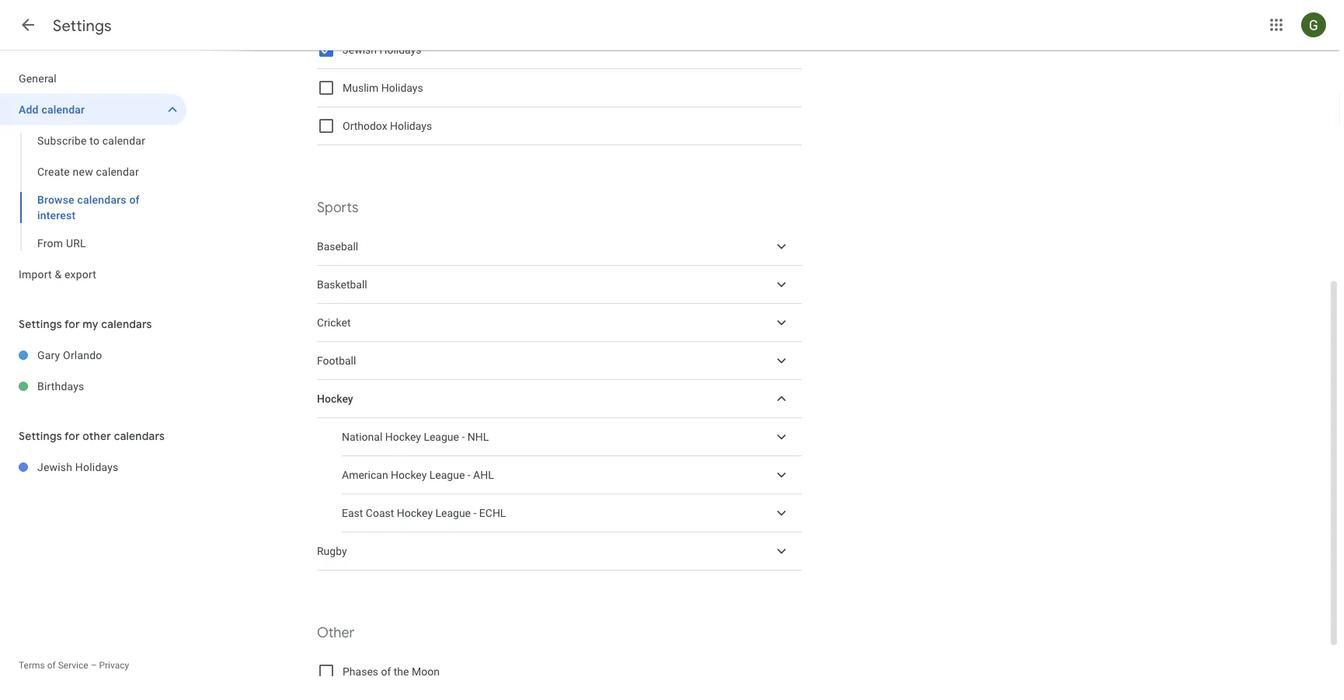 Task type: locate. For each thing, give the bounding box(es) containing it.
1 vertical spatial -
[[468, 469, 471, 481]]

gary
[[37, 349, 60, 361]]

calendars down "create new calendar"
[[77, 193, 126, 206]]

2 horizontal spatial -
[[474, 507, 477, 519]]

0 horizontal spatial jewish holidays
[[37, 461, 119, 473]]

calendars right my
[[101, 317, 152, 331]]

league
[[424, 430, 459, 443], [430, 469, 465, 481], [436, 507, 471, 519]]

1 vertical spatial jewish holidays
[[37, 461, 119, 473]]

jewish holidays down settings for other calendars
[[37, 461, 119, 473]]

- for nhl
[[462, 430, 465, 443]]

1 vertical spatial league
[[430, 469, 465, 481]]

0 vertical spatial jewish holidays
[[343, 43, 422, 56]]

group
[[0, 125, 187, 259]]

calendar right 'new'
[[96, 165, 139, 178]]

settings for settings for my calendars
[[19, 317, 62, 331]]

1 vertical spatial calendar
[[102, 134, 145, 147]]

orthodox holidays
[[343, 120, 432, 132]]

2 vertical spatial calendar
[[96, 165, 139, 178]]

league left echl
[[436, 507, 471, 519]]

settings for my calendars
[[19, 317, 152, 331]]

new
[[73, 165, 93, 178]]

football
[[317, 354, 356, 367]]

- left echl
[[474, 507, 477, 519]]

other
[[83, 429, 111, 443]]

1 horizontal spatial of
[[129, 193, 140, 206]]

settings
[[53, 16, 112, 35], [19, 317, 62, 331], [19, 429, 62, 443]]

holidays down other in the bottom left of the page
[[75, 461, 119, 473]]

rugby
[[317, 545, 347, 558]]

jewish holidays up muslim holidays
[[343, 43, 422, 56]]

for for my
[[64, 317, 80, 331]]

settings right go back icon
[[53, 16, 112, 35]]

0 horizontal spatial of
[[47, 660, 56, 671]]

for left my
[[64, 317, 80, 331]]

hockey tree item
[[317, 380, 802, 418]]

subscribe to calendar
[[37, 134, 145, 147]]

calendars for other
[[114, 429, 165, 443]]

gary orlando
[[37, 349, 102, 361]]

settings for my calendars tree
[[0, 340, 187, 402]]

for
[[64, 317, 80, 331], [64, 429, 80, 443]]

american hockey league - ahl tree item
[[342, 456, 802, 494]]

0 vertical spatial jewish
[[343, 43, 377, 56]]

jewish
[[343, 43, 377, 56], [37, 461, 72, 473]]

hockey down "football" on the bottom of page
[[317, 392, 353, 405]]

calendar for subscribe to calendar
[[102, 134, 145, 147]]

jewish down settings for other calendars
[[37, 461, 72, 473]]

basketball
[[317, 278, 367, 291]]

1 vertical spatial jewish
[[37, 461, 72, 473]]

sports
[[317, 199, 359, 216]]

tree
[[0, 63, 187, 290]]

0 horizontal spatial -
[[462, 430, 465, 443]]

1 vertical spatial of
[[47, 660, 56, 671]]

0 vertical spatial for
[[64, 317, 80, 331]]

coast
[[366, 507, 394, 519]]

of down "create new calendar"
[[129, 193, 140, 206]]

calendars
[[77, 193, 126, 206], [101, 317, 152, 331], [114, 429, 165, 443]]

calendar
[[42, 103, 85, 116], [102, 134, 145, 147], [96, 165, 139, 178]]

0 vertical spatial of
[[129, 193, 140, 206]]

for left other in the bottom left of the page
[[64, 429, 80, 443]]

hockey inside national hockey league - nhl tree item
[[385, 430, 421, 443]]

orlando
[[63, 349, 102, 361]]

basketball tree item
[[317, 266, 802, 304]]

- left ahl on the bottom
[[468, 469, 471, 481]]

birthdays link
[[37, 371, 187, 402]]

1 vertical spatial for
[[64, 429, 80, 443]]

hockey right the 'coast'
[[397, 507, 433, 519]]

cricket tree item
[[317, 304, 802, 342]]

of
[[129, 193, 140, 206], [47, 660, 56, 671]]

settings up gary
[[19, 317, 62, 331]]

0 vertical spatial calendars
[[77, 193, 126, 206]]

1 horizontal spatial -
[[468, 469, 471, 481]]

baseball tree item
[[317, 228, 802, 266]]

settings heading
[[53, 16, 112, 35]]

add calendar tree item
[[0, 94, 187, 125]]

holidays
[[380, 43, 422, 56], [381, 81, 423, 94], [390, 120, 432, 132], [75, 461, 119, 473]]

jewish holidays link
[[37, 452, 187, 483]]

hockey
[[317, 392, 353, 405], [385, 430, 421, 443], [391, 469, 427, 481], [397, 507, 433, 519]]

2 for from the top
[[64, 429, 80, 443]]

from
[[37, 237, 63, 250]]

0 horizontal spatial jewish
[[37, 461, 72, 473]]

hockey inside american hockey league - ahl tree item
[[391, 469, 427, 481]]

hockey inside "east coast hockey league - echl" tree item
[[397, 507, 433, 519]]

league left nhl
[[424, 430, 459, 443]]

settings for settings
[[53, 16, 112, 35]]

hockey down national hockey league - nhl
[[391, 469, 427, 481]]

american hockey league - ahl
[[342, 469, 494, 481]]

muslim holidays
[[343, 81, 423, 94]]

2 vertical spatial calendars
[[114, 429, 165, 443]]

1 vertical spatial settings
[[19, 317, 62, 331]]

-
[[462, 430, 465, 443], [468, 469, 471, 481], [474, 507, 477, 519]]

terms
[[19, 660, 45, 671]]

calendars for my
[[101, 317, 152, 331]]

for for other
[[64, 429, 80, 443]]

jewish holidays tree item
[[0, 452, 187, 483]]

settings for other calendars
[[19, 429, 165, 443]]

jewish up the muslim
[[343, 43, 377, 56]]

0 vertical spatial league
[[424, 430, 459, 443]]

0 vertical spatial -
[[462, 430, 465, 443]]

east coast hockey league - echl
[[342, 507, 506, 519]]

of right terms
[[47, 660, 56, 671]]

privacy link
[[99, 660, 129, 671]]

calendars up jewish holidays link
[[114, 429, 165, 443]]

calendar right to at the top left of the page
[[102, 134, 145, 147]]

2 vertical spatial settings
[[19, 429, 62, 443]]

1 for from the top
[[64, 317, 80, 331]]

0 vertical spatial calendar
[[42, 103, 85, 116]]

holidays right orthodox
[[390, 120, 432, 132]]

calendar up subscribe
[[42, 103, 85, 116]]

calendar for create new calendar
[[96, 165, 139, 178]]

- left nhl
[[462, 430, 465, 443]]

birthdays
[[37, 380, 84, 393]]

of inside browse calendars of interest
[[129, 193, 140, 206]]

hockey up the american hockey league - ahl
[[385, 430, 421, 443]]

1 vertical spatial calendars
[[101, 317, 152, 331]]

holidays inside tree item
[[75, 461, 119, 473]]

settings down birthdays at left
[[19, 429, 62, 443]]

–
[[91, 660, 97, 671]]

1 horizontal spatial jewish
[[343, 43, 377, 56]]

0 vertical spatial settings
[[53, 16, 112, 35]]

jewish holidays
[[343, 43, 422, 56], [37, 461, 119, 473]]

league left ahl on the bottom
[[430, 469, 465, 481]]

settings for settings for other calendars
[[19, 429, 62, 443]]

2 vertical spatial league
[[436, 507, 471, 519]]

league for nhl
[[424, 430, 459, 443]]



Task type: describe. For each thing, give the bounding box(es) containing it.
import
[[19, 268, 52, 281]]

cricket
[[317, 316, 351, 329]]

east
[[342, 507, 363, 519]]

create
[[37, 165, 70, 178]]

add calendar
[[19, 103, 85, 116]]

group containing subscribe to calendar
[[0, 125, 187, 259]]

holidays up orthodox holidays
[[381, 81, 423, 94]]

general
[[19, 72, 57, 85]]

url
[[66, 237, 86, 250]]

orthodox
[[343, 120, 388, 132]]

- for ahl
[[468, 469, 471, 481]]

football tree item
[[317, 342, 802, 380]]

service
[[58, 660, 88, 671]]

export
[[65, 268, 96, 281]]

echl
[[479, 507, 506, 519]]

&
[[55, 268, 62, 281]]

hockey inside hockey tree item
[[317, 392, 353, 405]]

national hockey league - nhl tree item
[[342, 418, 802, 456]]

american
[[342, 469, 388, 481]]

tree containing general
[[0, 63, 187, 290]]

national hockey league - nhl
[[342, 430, 489, 443]]

calendars inside browse calendars of interest
[[77, 193, 126, 206]]

national
[[342, 430, 383, 443]]

terms of service link
[[19, 660, 88, 671]]

privacy
[[99, 660, 129, 671]]

jewish inside tree item
[[37, 461, 72, 473]]

birthdays tree item
[[0, 371, 187, 402]]

gary orlando tree item
[[0, 340, 187, 371]]

league for ahl
[[430, 469, 465, 481]]

nhl
[[468, 430, 489, 443]]

go back image
[[19, 16, 37, 34]]

calendar inside tree item
[[42, 103, 85, 116]]

muslim
[[343, 81, 379, 94]]

other
[[317, 624, 355, 642]]

east coast hockey league - echl tree item
[[342, 494, 802, 532]]

import & export
[[19, 268, 96, 281]]

to
[[90, 134, 100, 147]]

jewish holidays inside tree item
[[37, 461, 119, 473]]

add
[[19, 103, 39, 116]]

ahl
[[473, 469, 494, 481]]

browse
[[37, 193, 74, 206]]

rugby tree item
[[317, 532, 802, 571]]

subscribe
[[37, 134, 87, 147]]

browse calendars of interest
[[37, 193, 140, 222]]

baseball
[[317, 240, 359, 253]]

2 vertical spatial -
[[474, 507, 477, 519]]

my
[[83, 317, 99, 331]]

from url
[[37, 237, 86, 250]]

1 horizontal spatial jewish holidays
[[343, 43, 422, 56]]

terms of service – privacy
[[19, 660, 129, 671]]

holidays up muslim holidays
[[380, 43, 422, 56]]

create new calendar
[[37, 165, 139, 178]]

interest
[[37, 209, 76, 222]]



Task type: vqa. For each thing, say whether or not it's contained in the screenshot.
"for" corresponding to other
yes



